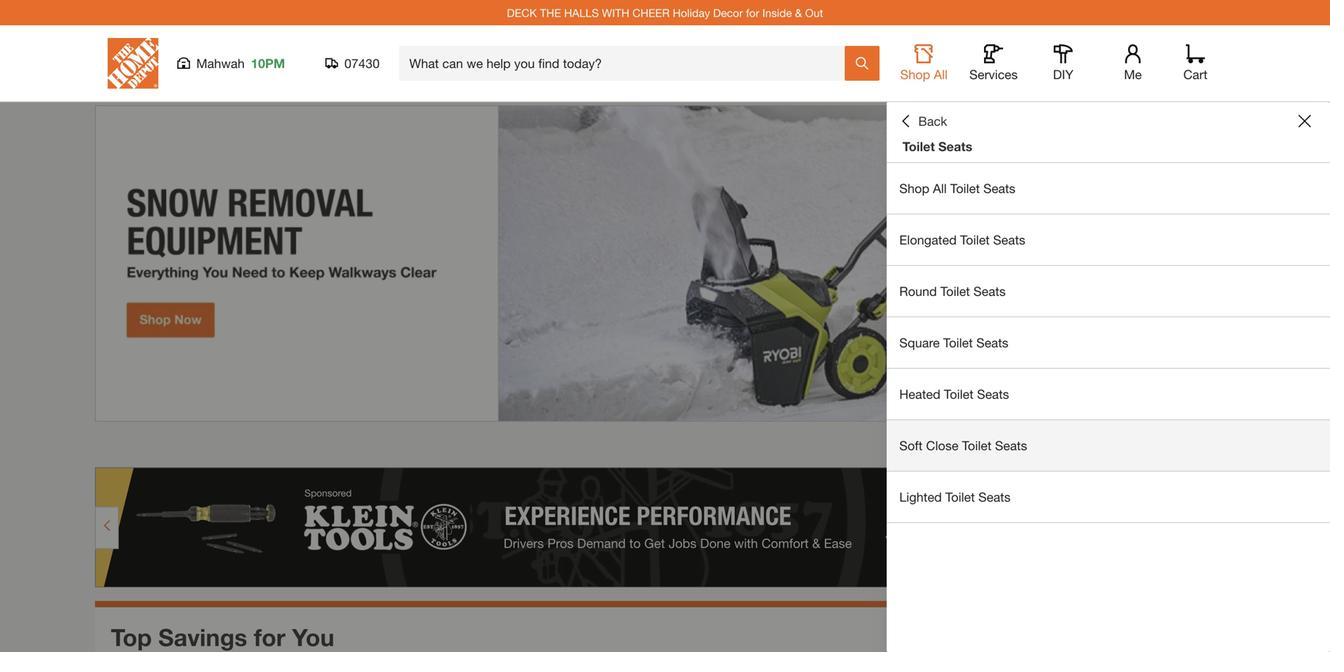 Task type: describe. For each thing, give the bounding box(es) containing it.
diy
[[1054, 67, 1074, 82]]

deck the halls with cheer holiday decor for inside & out link
[[507, 6, 824, 19]]

square toilet seats link
[[887, 318, 1331, 368]]

seats up heated toilet seats
[[977, 335, 1009, 350]]

all for shop all
[[934, 67, 948, 82]]

soft close toilet seats
[[900, 438, 1028, 453]]

square toilet seats
[[900, 335, 1009, 350]]

seats down "back"
[[939, 139, 973, 154]]

deck
[[507, 6, 537, 19]]

cart link
[[1179, 44, 1213, 82]]

savings
[[158, 624, 247, 652]]

toilet inside 'link'
[[951, 181, 980, 196]]

shop all toilet seats
[[900, 181, 1016, 196]]

me button
[[1108, 44, 1159, 82]]

top
[[111, 624, 152, 652]]

What can we help you find today? search field
[[409, 47, 844, 80]]

07430 button
[[326, 55, 380, 71]]

you
[[292, 624, 334, 652]]

heated toilet seats link
[[887, 369, 1331, 420]]

diy button
[[1038, 44, 1089, 82]]

cheer
[[633, 6, 670, 19]]

heated toilet seats
[[900, 387, 1010, 402]]

elongated
[[900, 232, 957, 248]]

the
[[540, 6, 561, 19]]

mahwah
[[196, 56, 245, 71]]

toilet down back button on the right top
[[903, 139, 935, 154]]

toilet right heated at the right bottom of the page
[[944, 387, 974, 402]]

feedback link image
[[1309, 268, 1331, 353]]

inside
[[763, 6, 792, 19]]

0 vertical spatial for
[[746, 6, 760, 19]]

mahwah 10pm
[[196, 56, 285, 71]]

shop for shop all
[[901, 67, 931, 82]]

shop all button
[[899, 44, 950, 82]]

square
[[900, 335, 940, 350]]

shop all
[[901, 67, 948, 82]]

heated
[[900, 387, 941, 402]]

round
[[900, 284, 937, 299]]



Task type: locate. For each thing, give the bounding box(es) containing it.
lighted
[[900, 490, 942, 505]]

shop
[[901, 67, 931, 82], [900, 181, 930, 196]]

me
[[1125, 67, 1142, 82]]

round toilet seats
[[900, 284, 1006, 299]]

toilet right square
[[944, 335, 973, 350]]

1 vertical spatial shop
[[900, 181, 930, 196]]

round toilet seats link
[[887, 266, 1331, 317]]

&
[[795, 6, 802, 19]]

for left inside
[[746, 6, 760, 19]]

toilet right lighted
[[946, 490, 975, 505]]

drawer close image
[[1299, 115, 1312, 128]]

soft close toilet seats link
[[887, 421, 1331, 471]]

with
[[602, 6, 630, 19]]

soft
[[900, 438, 923, 453]]

seats inside 'link'
[[984, 181, 1016, 196]]

toilet right the 'round'
[[941, 284, 970, 299]]

image for snow removal equipment everything you need to keep walkways clear image
[[95, 105, 1236, 422]]

services
[[970, 67, 1018, 82]]

toilet down toilet seats
[[951, 181, 980, 196]]

deck the halls with cheer holiday decor for inside & out
[[507, 6, 824, 19]]

shop up back button on the right top
[[901, 67, 931, 82]]

shop down toilet seats
[[900, 181, 930, 196]]

top savings for you
[[111, 624, 334, 652]]

1 vertical spatial all
[[933, 181, 947, 196]]

lighted toilet seats
[[900, 490, 1011, 505]]

halls
[[564, 6, 599, 19]]

seats down soft close toilet seats
[[979, 490, 1011, 505]]

close
[[927, 438, 959, 453]]

shop inside 'link'
[[900, 181, 930, 196]]

toilet seats
[[903, 139, 973, 154]]

0 vertical spatial shop
[[901, 67, 931, 82]]

out
[[805, 6, 824, 19]]

all down toilet seats
[[933, 181, 947, 196]]

for
[[746, 6, 760, 19], [254, 624, 286, 652]]

all
[[934, 67, 948, 82], [933, 181, 947, 196]]

seats right close
[[996, 438, 1028, 453]]

seats down shop all toilet seats
[[994, 232, 1026, 248]]

seats
[[939, 139, 973, 154], [984, 181, 1016, 196], [994, 232, 1026, 248], [974, 284, 1006, 299], [977, 335, 1009, 350], [977, 387, 1010, 402], [996, 438, 1028, 453], [979, 490, 1011, 505]]

toilet right elongated
[[961, 232, 990, 248]]

toilet right close
[[962, 438, 992, 453]]

seats down elongated toilet seats
[[974, 284, 1006, 299]]

shop inside button
[[901, 67, 931, 82]]

elongated toilet seats
[[900, 232, 1026, 248]]

elongated toilet seats link
[[887, 215, 1331, 265]]

1 vertical spatial for
[[254, 624, 286, 652]]

holiday
[[673, 6, 710, 19]]

toilet
[[903, 139, 935, 154], [951, 181, 980, 196], [961, 232, 990, 248], [941, 284, 970, 299], [944, 335, 973, 350], [944, 387, 974, 402], [962, 438, 992, 453], [946, 490, 975, 505]]

the home depot logo image
[[108, 38, 158, 89]]

cart
[[1184, 67, 1208, 82]]

0 horizontal spatial for
[[254, 624, 286, 652]]

menu
[[887, 163, 1331, 524]]

all inside the shop all button
[[934, 67, 948, 82]]

shop for shop all toilet seats
[[900, 181, 930, 196]]

services button
[[969, 44, 1019, 82]]

decor
[[713, 6, 743, 19]]

back
[[919, 114, 948, 129]]

0 vertical spatial all
[[934, 67, 948, 82]]

all up "back"
[[934, 67, 948, 82]]

lighted toilet seats link
[[887, 472, 1331, 523]]

10pm
[[251, 56, 285, 71]]

all for shop all toilet seats
[[933, 181, 947, 196]]

for left you
[[254, 624, 286, 652]]

1 horizontal spatial for
[[746, 6, 760, 19]]

all inside shop all toilet seats 'link'
[[933, 181, 947, 196]]

seats up soft close toilet seats
[[977, 387, 1010, 402]]

seats up elongated toilet seats
[[984, 181, 1016, 196]]

shop all toilet seats link
[[887, 163, 1331, 214]]

back button
[[900, 113, 948, 129]]

07430
[[345, 56, 380, 71]]

menu containing shop all toilet seats
[[887, 163, 1331, 524]]



Task type: vqa. For each thing, say whether or not it's contained in the screenshot.
'Credit Services'
no



